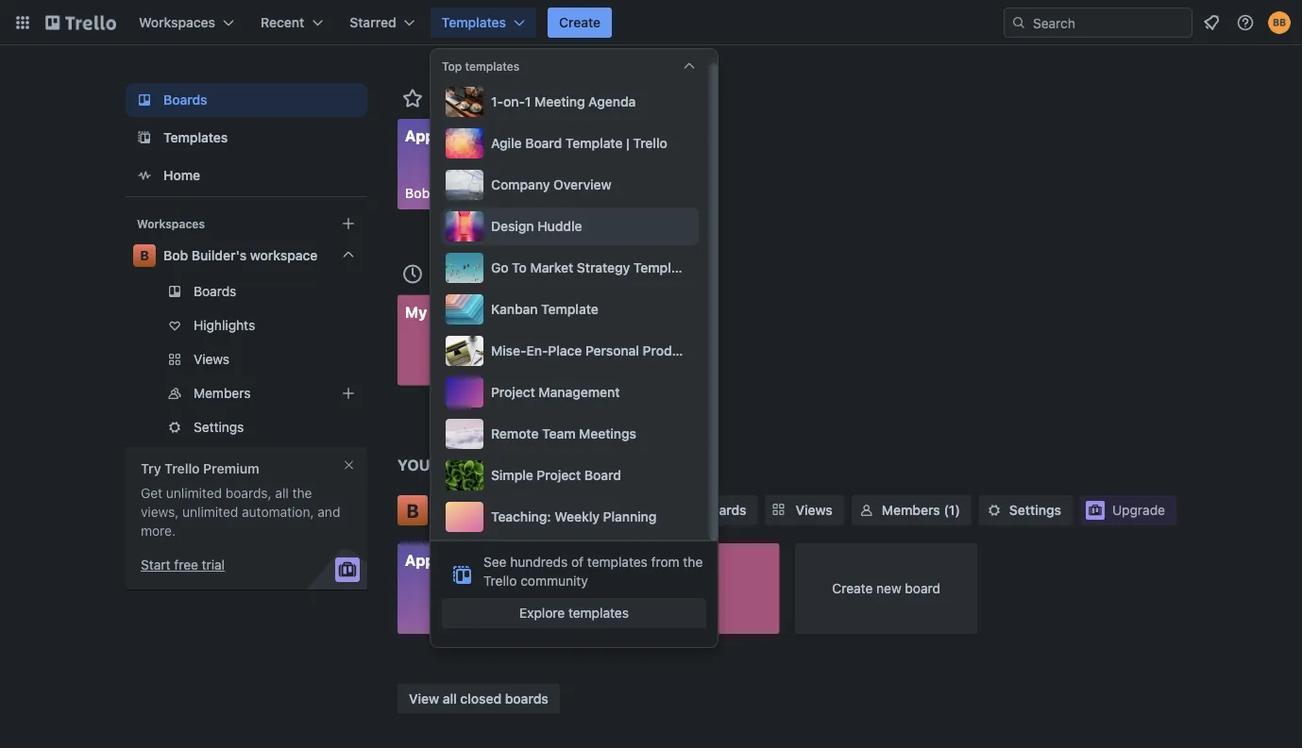 Task type: describe. For each thing, give the bounding box(es) containing it.
create for create
[[559, 15, 601, 30]]

templates inside see hundreds of templates from the trello community
[[587, 555, 648, 570]]

1 vertical spatial b
[[407, 500, 419, 522]]

starred for starred boards
[[435, 88, 491, 106]]

template board image
[[133, 127, 156, 149]]

2 horizontal spatial bob
[[435, 501, 464, 519]]

design huddle button
[[442, 208, 699, 246]]

apple inside apple test "link"
[[405, 552, 448, 570]]

1 horizontal spatial settings link
[[979, 496, 1073, 526]]

kanban template button
[[442, 291, 699, 329]]

my for my trello board 'link' to the right
[[604, 552, 626, 570]]

company overview
[[491, 177, 612, 193]]

1 horizontal spatial my trello board link
[[596, 544, 779, 635]]

recent
[[261, 15, 304, 30]]

boards,
[[226, 486, 272, 502]]

view all closed boards button
[[398, 684, 560, 714]]

company overview button
[[442, 166, 699, 204]]

recent button
[[249, 8, 335, 38]]

workspaces
[[444, 457, 550, 475]]

project management button
[[442, 374, 699, 412]]

1 apple from the top
[[405, 127, 448, 145]]

viewed
[[503, 264, 555, 282]]

productivity
[[643, 343, 718, 359]]

members (1)
[[882, 503, 960, 519]]

market
[[530, 260, 574, 276]]

settings for the top "settings" link
[[194, 420, 244, 435]]

design huddle
[[491, 219, 582, 234]]

boards for "boards" link associated with highlights
[[194, 284, 236, 299]]

trello down the planning
[[630, 552, 671, 570]]

1-on-1 meeting agenda
[[491, 94, 636, 110]]

simple project board
[[491, 468, 621, 484]]

agile board template | trello
[[491, 136, 668, 151]]

0 vertical spatial settings link
[[126, 413, 367, 443]]

remote team meetings button
[[442, 416, 699, 453]]

templates for explore templates
[[569, 606, 629, 621]]

go
[[491, 260, 509, 276]]

of
[[571, 555, 584, 570]]

agile board template | trello button
[[442, 125, 699, 162]]

1 vertical spatial builder's
[[192, 248, 247, 264]]

trello inside button
[[633, 136, 668, 151]]

try
[[141, 461, 161, 477]]

teaching:
[[491, 510, 551, 525]]

trello inside see hundreds of templates from the trello community
[[484, 574, 517, 589]]

0 vertical spatial boards
[[494, 88, 545, 106]]

try trello premium get unlimited boards, all the views, unlimited automation, and more.
[[141, 461, 340, 539]]

1 vertical spatial workspace
[[250, 248, 318, 264]]

explore templates link
[[442, 599, 706, 629]]

apple test link
[[398, 544, 581, 635]]

see
[[484, 555, 507, 570]]

upgrade button
[[1080, 496, 1177, 526]]

my trello board for my trello board 'link' to the right
[[604, 552, 717, 570]]

free
[[174, 558, 198, 573]]

board inside "button"
[[584, 468, 621, 484]]

explore
[[520, 606, 565, 621]]

1 test from the top
[[451, 127, 483, 145]]

home image
[[133, 164, 156, 187]]

start free trial button
[[141, 556, 225, 575]]

2 vertical spatial boards
[[703, 503, 747, 519]]

go to market strategy template button
[[442, 249, 699, 287]]

highlights
[[194, 318, 255, 333]]

agenda
[[589, 94, 636, 110]]

collapse image
[[682, 59, 697, 74]]

templates inside popup button
[[442, 15, 506, 30]]

company
[[491, 177, 550, 193]]

premium
[[203, 461, 259, 477]]

templates for top templates
[[465, 60, 520, 73]]

your
[[398, 457, 440, 475]]

explore templates
[[520, 606, 629, 621]]

template inside go to market strategy template button
[[634, 260, 691, 276]]

weekly
[[555, 510, 600, 525]]

upgrade
[[1113, 503, 1165, 519]]

menu containing 1-on-1 meeting agenda
[[442, 83, 768, 536]]

recently
[[435, 264, 500, 282]]

0 vertical spatial views link
[[126, 345, 367, 375]]

meetings
[[579, 426, 637, 442]]

0 vertical spatial unlimited
[[166, 486, 222, 502]]

create for create new board
[[832, 581, 873, 597]]

test inside "link"
[[451, 552, 483, 570]]

2 vertical spatial builder's
[[468, 501, 533, 519]]

trial
[[202, 558, 225, 573]]

0 horizontal spatial board
[[476, 303, 519, 321]]

project management
[[491, 385, 620, 400]]

workspaces button
[[128, 8, 246, 38]]

members for members (1)
[[882, 503, 940, 519]]

and
[[318, 505, 340, 520]]

1 vertical spatial board
[[674, 552, 717, 570]]

agile
[[491, 136, 522, 151]]

top templates
[[442, 60, 520, 73]]

template inside agile board template | trello button
[[566, 136, 623, 151]]

members for members
[[194, 386, 251, 401]]

trello down recently
[[431, 303, 472, 321]]

design
[[491, 219, 534, 234]]

my trello board for my trello board 'link' to the left
[[405, 303, 519, 321]]

create a workspace image
[[337, 213, 360, 235]]

en-
[[527, 343, 548, 359]]

see hundreds of templates from the trello community
[[484, 555, 703, 589]]

2 vertical spatial workspace
[[537, 501, 617, 519]]

1 vertical spatial bob
[[163, 248, 188, 264]]

trello inside try trello premium get unlimited boards, all the views, unlimited automation, and more.
[[165, 461, 200, 477]]

templates button
[[430, 8, 536, 38]]

all inside button
[[443, 691, 457, 707]]

1 horizontal spatial views link
[[766, 496, 844, 526]]

1 vertical spatial workspaces
[[137, 217, 205, 230]]

more.
[[141, 524, 176, 539]]

remote
[[491, 426, 539, 442]]

to
[[512, 260, 527, 276]]

the inside see hundreds of templates from the trello community
[[683, 555, 703, 570]]

1
[[525, 94, 531, 110]]

0 notifications image
[[1200, 11, 1223, 34]]

the inside try trello premium get unlimited boards, all the views, unlimited automation, and more.
[[292, 486, 312, 502]]

0 vertical spatial b
[[140, 248, 149, 264]]

0 vertical spatial workspace
[[494, 186, 562, 201]]

boards link for highlights
[[126, 277, 367, 307]]

on-
[[503, 94, 525, 110]]

go to market strategy template
[[491, 260, 691, 276]]

management
[[539, 385, 620, 400]]

meeting
[[535, 94, 585, 110]]

project inside simple project board "button"
[[537, 468, 581, 484]]

simple
[[491, 468, 533, 484]]

0 vertical spatial views
[[194, 352, 230, 367]]

recently viewed
[[435, 264, 555, 282]]

1 sm image from the left
[[857, 502, 876, 520]]

template inside kanban template button
[[541, 302, 599, 317]]

0 horizontal spatial templates
[[163, 130, 228, 145]]



Task type: locate. For each thing, give the bounding box(es) containing it.
apple test left see
[[405, 552, 483, 570]]

my trello board down the planning
[[604, 552, 717, 570]]

sm image left members (1)
[[857, 502, 876, 520]]

1 horizontal spatial templates
[[442, 15, 506, 30]]

1 vertical spatial create
[[832, 581, 873, 597]]

board down meetings
[[584, 468, 621, 484]]

members
[[194, 386, 251, 401], [882, 503, 940, 519]]

apple
[[405, 127, 448, 145], [405, 552, 448, 570]]

1 apple test from the top
[[405, 127, 483, 145]]

0 horizontal spatial views
[[194, 352, 230, 367]]

boards for the topmost "boards" link
[[163, 92, 207, 108]]

highlights link
[[126, 311, 367, 341]]

1 horizontal spatial my trello board
[[604, 552, 717, 570]]

b down home image
[[140, 248, 149, 264]]

0 vertical spatial bob builder's workspace
[[405, 186, 562, 201]]

1 vertical spatial unlimited
[[182, 505, 238, 520]]

template left |
[[566, 136, 623, 151]]

builder's left company
[[434, 186, 490, 201]]

1 horizontal spatial b
[[407, 500, 419, 522]]

boards link up "from" at the bottom of the page
[[672, 496, 758, 526]]

board image
[[133, 89, 156, 111]]

0 vertical spatial board
[[525, 136, 562, 151]]

search image
[[1012, 15, 1027, 30]]

workspaces
[[139, 15, 215, 30], [137, 217, 205, 230]]

1 horizontal spatial board
[[674, 552, 717, 570]]

templates down see hundreds of templates from the trello community
[[569, 606, 629, 621]]

start
[[141, 558, 171, 573]]

1 vertical spatial starred
[[435, 88, 491, 106]]

my trello board link
[[398, 295, 581, 386], [596, 544, 779, 635]]

project down team
[[537, 468, 581, 484]]

0 horizontal spatial views link
[[126, 345, 367, 375]]

planning
[[603, 510, 657, 525]]

1 vertical spatial views
[[796, 503, 833, 519]]

0 horizontal spatial b
[[140, 248, 149, 264]]

create new board
[[832, 581, 941, 597]]

1 horizontal spatial views
[[796, 503, 833, 519]]

board inside button
[[525, 136, 562, 151]]

start free trial
[[141, 558, 225, 573]]

1 vertical spatial project
[[537, 468, 581, 484]]

bob
[[405, 186, 430, 201], [163, 248, 188, 264], [435, 501, 464, 519]]

overview
[[553, 177, 612, 193]]

0 vertical spatial builder's
[[434, 186, 490, 201]]

boards inside button
[[505, 691, 549, 707]]

workspaces up board image
[[139, 15, 215, 30]]

1 vertical spatial settings link
[[979, 496, 1073, 526]]

2 sm image from the left
[[985, 502, 1004, 520]]

all
[[275, 486, 289, 502], [443, 691, 457, 707]]

workspaces down home
[[137, 217, 205, 230]]

1 vertical spatial board
[[584, 468, 621, 484]]

0 vertical spatial boards
[[163, 92, 207, 108]]

system
[[721, 343, 768, 359]]

kanban
[[491, 302, 538, 317]]

b down "your"
[[407, 500, 419, 522]]

starred boards
[[435, 88, 545, 106]]

my trello board link down recently viewed
[[398, 295, 581, 386]]

boards link for views
[[672, 496, 758, 526]]

1 vertical spatial bob builder's workspace
[[163, 248, 318, 264]]

top
[[442, 60, 462, 73]]

template right strategy
[[634, 260, 691, 276]]

apple test
[[405, 127, 483, 145], [405, 552, 483, 570]]

mise-
[[491, 343, 527, 359]]

0 vertical spatial create
[[559, 15, 601, 30]]

starred right recent popup button
[[350, 15, 396, 30]]

new
[[877, 581, 902, 597]]

1 vertical spatial test
[[451, 552, 483, 570]]

settings for the rightmost "settings" link
[[1010, 503, 1062, 519]]

2 horizontal spatial board
[[905, 581, 941, 597]]

team
[[542, 426, 576, 442]]

trello down see
[[484, 574, 517, 589]]

0 horizontal spatial my trello board link
[[398, 295, 581, 386]]

all right view
[[443, 691, 457, 707]]

0 vertical spatial apple test
[[405, 127, 483, 145]]

builder's up highlights
[[192, 248, 247, 264]]

0 vertical spatial workspaces
[[139, 15, 215, 30]]

apple test inside "link"
[[405, 552, 483, 570]]

0 vertical spatial templates
[[465, 60, 520, 73]]

templates inside explore templates link
[[569, 606, 629, 621]]

the up automation,
[[292, 486, 312, 502]]

test left agile
[[451, 127, 483, 145]]

mise-en-place personal productivity system button
[[442, 332, 768, 370]]

1 horizontal spatial starred
[[435, 88, 491, 106]]

apple left see
[[405, 552, 448, 570]]

2 vertical spatial template
[[541, 302, 599, 317]]

apple down top
[[405, 127, 448, 145]]

templates up the top templates
[[442, 15, 506, 30]]

boards link
[[126, 83, 367, 117], [126, 277, 367, 307], [672, 496, 758, 526]]

sm image right (1)
[[985, 502, 1004, 520]]

from
[[651, 555, 680, 570]]

0 vertical spatial templates
[[442, 15, 506, 30]]

personal
[[586, 343, 639, 359]]

settings up premium on the left bottom
[[194, 420, 244, 435]]

huddle
[[538, 219, 582, 234]]

0 vertical spatial my
[[405, 303, 427, 321]]

workspaces inside "dropdown button"
[[139, 15, 215, 30]]

unlimited down boards,
[[182, 505, 238, 520]]

1 horizontal spatial bob
[[405, 186, 430, 201]]

view
[[409, 691, 439, 707]]

1 horizontal spatial members
[[882, 503, 940, 519]]

0 vertical spatial template
[[566, 136, 623, 151]]

unlimited up views,
[[166, 486, 222, 502]]

create
[[559, 15, 601, 30], [832, 581, 873, 597]]

get
[[141, 486, 163, 502]]

template down go to market strategy template button
[[541, 302, 599, 317]]

2 test from the top
[[451, 552, 483, 570]]

0 vertical spatial my trello board
[[405, 303, 519, 321]]

0 horizontal spatial settings link
[[126, 413, 367, 443]]

add image
[[337, 383, 360, 405]]

1 vertical spatial my trello board link
[[596, 544, 779, 635]]

1 horizontal spatial project
[[537, 468, 581, 484]]

1 vertical spatial boards
[[194, 284, 236, 299]]

template
[[566, 136, 623, 151], [634, 260, 691, 276], [541, 302, 599, 317]]

1 horizontal spatial the
[[683, 555, 703, 570]]

2 vertical spatial bob
[[435, 501, 464, 519]]

0 horizontal spatial my
[[405, 303, 427, 321]]

1 vertical spatial boards link
[[126, 277, 367, 307]]

1 vertical spatial my trello board
[[604, 552, 717, 570]]

back to home image
[[45, 8, 116, 38]]

templates
[[465, 60, 520, 73], [587, 555, 648, 570], [569, 606, 629, 621]]

members link
[[126, 379, 367, 409]]

0 vertical spatial apple
[[405, 127, 448, 145]]

create up 1-on-1 meeting agenda button
[[559, 15, 601, 30]]

boards
[[494, 88, 545, 106], [505, 691, 549, 707]]

open information menu image
[[1236, 13, 1255, 32]]

2 vertical spatial boards link
[[672, 496, 758, 526]]

(1)
[[944, 503, 960, 519]]

bob builder's workspace up highlights link
[[163, 248, 318, 264]]

starred for starred
[[350, 15, 396, 30]]

project up remote on the bottom left
[[491, 385, 535, 400]]

0 vertical spatial members
[[194, 386, 251, 401]]

0 horizontal spatial sm image
[[857, 502, 876, 520]]

0 horizontal spatial the
[[292, 486, 312, 502]]

bob builder's workspace up design
[[405, 186, 562, 201]]

board right agile
[[525, 136, 562, 151]]

1 vertical spatial settings
[[1010, 503, 1062, 519]]

create inside button
[[559, 15, 601, 30]]

boards
[[163, 92, 207, 108], [194, 284, 236, 299], [703, 503, 747, 519]]

builder's
[[434, 186, 490, 201], [192, 248, 247, 264], [468, 501, 533, 519]]

trello
[[633, 136, 668, 151], [431, 303, 472, 321], [165, 461, 200, 477], [630, 552, 671, 570], [484, 574, 517, 589]]

views
[[194, 352, 230, 367], [796, 503, 833, 519]]

kanban template
[[491, 302, 599, 317]]

0 horizontal spatial my trello board
[[405, 303, 519, 321]]

community
[[521, 574, 588, 589]]

Search field
[[1027, 9, 1192, 37]]

menu
[[442, 83, 768, 536]]

starred inside popup button
[[350, 15, 396, 30]]

2 vertical spatial board
[[905, 581, 941, 597]]

my trello board down recently
[[405, 303, 519, 321]]

bob builder (bobbuilder40) image
[[1268, 11, 1291, 34]]

the right "from" at the bottom of the page
[[683, 555, 703, 570]]

1 vertical spatial apple test
[[405, 552, 483, 570]]

my for my trello board 'link' to the left
[[405, 303, 427, 321]]

1 horizontal spatial board
[[584, 468, 621, 484]]

primary element
[[0, 0, 1302, 45]]

1 vertical spatial templates
[[163, 130, 228, 145]]

settings right (1)
[[1010, 503, 1062, 519]]

settings link down members link
[[126, 413, 367, 443]]

starred down top
[[435, 88, 491, 106]]

simple project board button
[[442, 457, 699, 495]]

view all closed boards
[[409, 691, 549, 707]]

2 apple from the top
[[405, 552, 448, 570]]

1 vertical spatial the
[[683, 555, 703, 570]]

workspace
[[494, 186, 562, 201], [250, 248, 318, 264], [537, 501, 617, 519]]

mise-en-place personal productivity system
[[491, 343, 768, 359]]

members left (1)
[[882, 503, 940, 519]]

my trello board link down the planning
[[596, 544, 779, 635]]

0 vertical spatial all
[[275, 486, 289, 502]]

1 horizontal spatial create
[[832, 581, 873, 597]]

switch to… image
[[13, 13, 32, 32]]

builder's down simple
[[468, 501, 533, 519]]

sm image inside "settings" link
[[985, 502, 1004, 520]]

0 vertical spatial settings
[[194, 420, 244, 435]]

views,
[[141, 505, 179, 520]]

1 vertical spatial apple
[[405, 552, 448, 570]]

teaching: weekly planning
[[491, 510, 657, 525]]

0 vertical spatial my trello board link
[[398, 295, 581, 386]]

2 apple test from the top
[[405, 552, 483, 570]]

project inside project management button
[[491, 385, 535, 400]]

strategy
[[577, 260, 630, 276]]

0 horizontal spatial starred
[[350, 15, 396, 30]]

trello right try
[[165, 461, 200, 477]]

0 vertical spatial boards link
[[126, 83, 367, 117]]

0 horizontal spatial project
[[491, 385, 535, 400]]

settings link
[[126, 413, 367, 443], [979, 496, 1073, 526]]

home link
[[126, 159, 367, 193]]

settings link right (1)
[[979, 496, 1073, 526]]

boards link up highlights link
[[126, 277, 367, 307]]

all inside try trello premium get unlimited boards, all the views, unlimited automation, and more.
[[275, 486, 289, 502]]

board
[[476, 303, 519, 321], [674, 552, 717, 570], [905, 581, 941, 597]]

1 vertical spatial my
[[604, 552, 626, 570]]

workspace up design huddle
[[494, 186, 562, 201]]

1-on-1 meeting agenda button
[[442, 83, 699, 121]]

your workspaces
[[398, 457, 550, 475]]

1 vertical spatial views link
[[766, 496, 844, 526]]

apple test down starred boards at the top of the page
[[405, 127, 483, 145]]

boards link up templates link at the left top
[[126, 83, 367, 117]]

0 vertical spatial board
[[476, 303, 519, 321]]

bob builder's workspace down simple
[[435, 501, 617, 519]]

workspace down simple project board "button"
[[537, 501, 617, 519]]

1 horizontal spatial sm image
[[985, 502, 1004, 520]]

my trello board
[[405, 303, 519, 321], [604, 552, 717, 570]]

2 vertical spatial templates
[[569, 606, 629, 621]]

1-
[[491, 94, 503, 110]]

test left see
[[451, 552, 483, 570]]

board
[[525, 136, 562, 151], [584, 468, 621, 484]]

0 horizontal spatial settings
[[194, 420, 244, 435]]

starred button
[[338, 8, 427, 38]]

workspace up highlights link
[[250, 248, 318, 264]]

automation,
[[242, 505, 314, 520]]

templates up starred boards at the top of the page
[[465, 60, 520, 73]]

1 vertical spatial template
[[634, 260, 691, 276]]

0 horizontal spatial bob
[[163, 248, 188, 264]]

1 vertical spatial all
[[443, 691, 457, 707]]

templates
[[442, 15, 506, 30], [163, 130, 228, 145]]

0 vertical spatial test
[[451, 127, 483, 145]]

templates link
[[126, 121, 367, 155]]

remote team meetings
[[491, 426, 637, 442]]

create left new
[[832, 581, 873, 597]]

home
[[163, 168, 200, 183]]

1 vertical spatial boards
[[505, 691, 549, 707]]

hundreds
[[510, 555, 568, 570]]

2 vertical spatial bob builder's workspace
[[435, 501, 617, 519]]

0 horizontal spatial create
[[559, 15, 601, 30]]

templates up home
[[163, 130, 228, 145]]

members down highlights
[[194, 386, 251, 401]]

0 vertical spatial bob
[[405, 186, 430, 201]]

0 horizontal spatial all
[[275, 486, 289, 502]]

1 horizontal spatial all
[[443, 691, 457, 707]]

trello right |
[[633, 136, 668, 151]]

1 horizontal spatial my
[[604, 552, 626, 570]]

sm image
[[857, 502, 876, 520], [985, 502, 1004, 520]]

all up automation,
[[275, 486, 289, 502]]

templates right of on the left bottom
[[587, 555, 648, 570]]

place
[[548, 343, 582, 359]]

|
[[626, 136, 630, 151]]

closed
[[460, 691, 502, 707]]



Task type: vqa. For each thing, say whether or not it's contained in the screenshot.
the right "Beyond"
no



